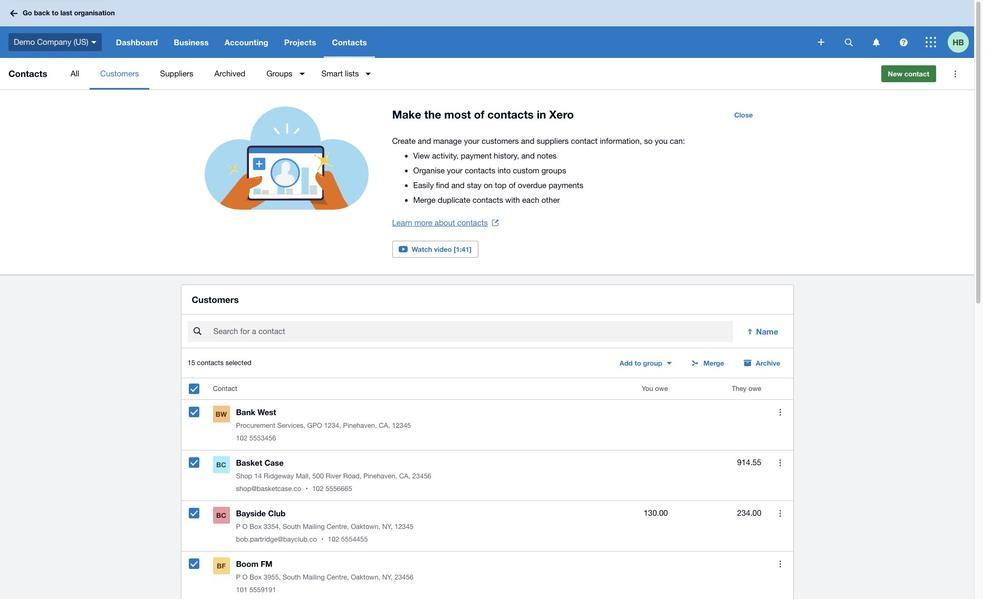 Task type: locate. For each thing, give the bounding box(es) containing it.
make
[[392, 108, 421, 121]]

accounting button
[[217, 26, 276, 58]]

p inside the 'boom fm p o box 3955, south mailing centre, oaktown, ny, 23456 101 5559191'
[[236, 574, 241, 582]]

south for fm
[[283, 574, 301, 582]]

box down bayside
[[250, 524, 262, 531]]

0 vertical spatial of
[[474, 108, 485, 121]]

2 more row options image from the top
[[780, 511, 781, 517]]

2 horizontal spatial 102
[[328, 536, 339, 544]]

contacts down 'on'
[[473, 196, 503, 205]]

contacts down the merge duplicate contacts with each other
[[457, 218, 488, 227]]

oaktown, inside the 'boom fm p o box 3955, south mailing centre, oaktown, ny, 23456 101 5559191'
[[351, 574, 380, 582]]

1 horizontal spatial owe
[[749, 385, 762, 393]]

contacts down demo
[[8, 68, 47, 79]]

0 horizontal spatial owe
[[655, 385, 668, 393]]

1 bc from the top
[[216, 461, 226, 470]]

1 horizontal spatial to
[[635, 359, 641, 368]]

0 vertical spatial contacts
[[332, 37, 367, 47]]

dashboard link
[[108, 26, 166, 58]]

centre, inside the 'boom fm p o box 3955, south mailing centre, oaktown, ny, 23456 101 5559191'
[[327, 574, 349, 582]]

130.00 link
[[644, 508, 668, 520]]

0 vertical spatial more row options image
[[780, 460, 781, 467]]

2 more row options button from the top
[[770, 453, 791, 474]]

bc left 'basket'
[[216, 461, 226, 470]]

1 owe from the left
[[655, 385, 668, 393]]

0 vertical spatial 12345
[[392, 422, 411, 430]]

1 vertical spatial mailing
[[303, 574, 325, 582]]

manage
[[434, 137, 462, 146]]

to right 'add'
[[635, 359, 641, 368]]

bob.partridge@bayclub.co
[[236, 536, 317, 544]]

owe for you owe
[[655, 385, 668, 393]]

more row options image for 4th more row options popup button from the top
[[780, 561, 781, 568]]

4 more row options button from the top
[[770, 554, 791, 575]]

and up "duplicate"
[[452, 181, 465, 190]]

1 vertical spatial bc
[[216, 512, 226, 520]]

12345
[[392, 422, 411, 430], [395, 524, 414, 531]]

your
[[464, 137, 480, 146], [447, 166, 463, 175]]

oaktown, down the 5554455
[[351, 574, 380, 582]]

more row options image right 234.00 link
[[780, 511, 781, 517]]

p down bayside
[[236, 524, 241, 531]]

the
[[425, 108, 441, 121]]

organise
[[413, 166, 445, 175]]

back
[[34, 9, 50, 17]]

close
[[735, 111, 753, 119]]

1 p from the top
[[236, 524, 241, 531]]

2 centre, from the top
[[327, 574, 349, 582]]

mailing inside bayside club p o box 3354, south mailing centre, oaktown, ny, 12345 bob.partridge@bayclub.co • 102 5554455
[[303, 524, 325, 531]]

of
[[474, 108, 485, 121], [509, 181, 516, 190]]

23456
[[412, 473, 432, 481], [395, 574, 414, 582]]

1 horizontal spatial contacts
[[332, 37, 367, 47]]

1 horizontal spatial 102
[[312, 486, 324, 493]]

owe
[[655, 385, 668, 393], [749, 385, 762, 393]]

• left the 5554455
[[321, 536, 324, 544]]

2 oaktown, from the top
[[351, 574, 380, 582]]

5559191
[[249, 587, 276, 595]]

svg image inside 'go back to last organisation' link
[[10, 10, 17, 17]]

pinehaven, inside basket case shop 14 ridgeway mall, 500 river road, pinehaven, ca, 23456 shop@basketcase.co • 102 5556665
[[364, 473, 397, 481]]

0 horizontal spatial your
[[447, 166, 463, 175]]

contact inside button
[[905, 70, 930, 78]]

p
[[236, 524, 241, 531], [236, 574, 241, 582]]

102 for basket case
[[312, 486, 324, 493]]

o up 101
[[242, 574, 248, 582]]

1 vertical spatial o
[[242, 574, 248, 582]]

new
[[888, 70, 903, 78]]

1 oaktown, from the top
[[351, 524, 380, 531]]

• inside bayside club p o box 3354, south mailing centre, oaktown, ny, 12345 bob.partridge@bayclub.co • 102 5554455
[[321, 536, 324, 544]]

pinehaven, right "1234,"
[[343, 422, 377, 430]]

1 more row options image from the top
[[780, 460, 781, 467]]

bc for bayside club
[[216, 512, 226, 520]]

south inside bayside club p o box 3354, south mailing centre, oaktown, ny, 12345 bob.partridge@bayclub.co • 102 5554455
[[283, 524, 301, 531]]

1 vertical spatial south
[[283, 574, 301, 582]]

south inside the 'boom fm p o box 3955, south mailing centre, oaktown, ny, 23456 101 5559191'
[[283, 574, 301, 582]]

box
[[250, 524, 262, 531], [250, 574, 262, 582]]

2 vertical spatial 102
[[328, 536, 339, 544]]

2 box from the top
[[250, 574, 262, 582]]

0 horizontal spatial contact
[[571, 137, 598, 146]]

1 vertical spatial pinehaven,
[[364, 473, 397, 481]]

(us)
[[74, 37, 89, 46]]

p for bayside club
[[236, 524, 241, 531]]

mailing
[[303, 524, 325, 531], [303, 574, 325, 582]]

groups
[[542, 166, 566, 175]]

of right top
[[509, 181, 516, 190]]

• for basket case
[[306, 486, 308, 493]]

centre, for bayside club
[[327, 524, 349, 531]]

1 vertical spatial oaktown,
[[351, 574, 380, 582]]

contacts inside popup button
[[332, 37, 367, 47]]

procurement
[[236, 422, 276, 430]]

to
[[52, 9, 59, 17], [635, 359, 641, 368]]

0 vertical spatial merge
[[413, 196, 436, 205]]

0 vertical spatial ca,
[[379, 422, 390, 430]]

mailing right 3955,
[[303, 574, 325, 582]]

banner
[[0, 0, 975, 58]]

1 vertical spatial centre,
[[327, 574, 349, 582]]

• down mall,
[[306, 486, 308, 493]]

130.00
[[644, 509, 668, 518]]

your down activity, on the left top
[[447, 166, 463, 175]]

1 horizontal spatial contact
[[905, 70, 930, 78]]

oaktown, up the 5554455
[[351, 524, 380, 531]]

1 vertical spatial 12345
[[395, 524, 414, 531]]

0 horizontal spatial 102
[[236, 435, 248, 443]]

archive button
[[737, 355, 787, 372]]

0 vertical spatial oaktown,
[[351, 524, 380, 531]]

smart lists
[[322, 69, 359, 78]]

0 horizontal spatial contacts
[[8, 68, 47, 79]]

video
[[434, 245, 452, 254]]

add to group button
[[614, 355, 678, 372]]

and up view
[[418, 137, 431, 146]]

1 vertical spatial contact
[[571, 137, 598, 146]]

centre, for boom fm
[[327, 574, 349, 582]]

p inside bayside club p o box 3354, south mailing centre, oaktown, ny, 12345 bob.partridge@bayclub.co • 102 5554455
[[236, 524, 241, 531]]

contacts
[[488, 108, 534, 121], [465, 166, 496, 175], [473, 196, 503, 205], [457, 218, 488, 227], [197, 359, 224, 367]]

merge down easily
[[413, 196, 436, 205]]

watch video [1:41] button
[[392, 241, 479, 258]]

1 south from the top
[[283, 524, 301, 531]]

south
[[283, 524, 301, 531], [283, 574, 301, 582]]

1 horizontal spatial ca,
[[399, 473, 411, 481]]

0 vertical spatial o
[[242, 524, 248, 531]]

owe for they owe
[[749, 385, 762, 393]]

23456 inside basket case shop 14 ridgeway mall, 500 river road, pinehaven, ca, 23456 shop@basketcase.co • 102 5556665
[[412, 473, 432, 481]]

1 vertical spatial ny,
[[382, 574, 393, 582]]

merge left archive 'button'
[[704, 359, 725, 368]]

mailing for fm
[[303, 574, 325, 582]]

23456 for basket case
[[412, 473, 432, 481]]

box inside bayside club p o box 3354, south mailing centre, oaktown, ny, 12345 bob.partridge@bayclub.co • 102 5554455
[[250, 524, 262, 531]]

they
[[732, 385, 747, 393]]

fm
[[261, 560, 273, 569]]

3 more row options button from the top
[[770, 504, 791, 525]]

custom
[[513, 166, 540, 175]]

groups
[[267, 69, 293, 78]]

2 o from the top
[[242, 574, 248, 582]]

and
[[418, 137, 431, 146], [521, 137, 535, 146], [522, 151, 535, 160], [452, 181, 465, 190]]

0 horizontal spatial merge
[[413, 196, 436, 205]]

0 horizontal spatial customers
[[100, 69, 139, 78]]

mailing for club
[[303, 524, 325, 531]]

ca, right "1234,"
[[379, 422, 390, 430]]

navigation
[[108, 26, 811, 58]]

demo company (us) button
[[0, 26, 108, 58]]

pinehaven, inside 'bank west procurement services, gpo 1234, pinehaven, ca, 12345 102 5553456'
[[343, 422, 377, 430]]

view
[[413, 151, 430, 160]]

0 horizontal spatial •
[[306, 486, 308, 493]]

0 vertical spatial centre,
[[327, 524, 349, 531]]

102 down "500" at the left bottom
[[312, 486, 324, 493]]

2 more row options image from the top
[[780, 561, 781, 568]]

more row options image
[[780, 409, 781, 416], [780, 561, 781, 568]]

0 horizontal spatial ca,
[[379, 422, 390, 430]]

contact right suppliers
[[571, 137, 598, 146]]

0 horizontal spatial to
[[52, 9, 59, 17]]

1 horizontal spatial merge
[[704, 359, 725, 368]]

0 vertical spatial •
[[306, 486, 308, 493]]

bc
[[216, 461, 226, 470], [216, 512, 226, 520]]

merge button
[[685, 355, 731, 372]]

o
[[242, 524, 248, 531], [242, 574, 248, 582]]

0 vertical spatial more row options image
[[780, 409, 781, 416]]

• inside basket case shop 14 ridgeway mall, 500 river road, pinehaven, ca, 23456 shop@basketcase.co • 102 5556665
[[306, 486, 308, 493]]

15 contacts selected
[[188, 359, 252, 367]]

234.00 link
[[737, 508, 762, 520]]

organisation
[[74, 9, 115, 17]]

1 horizontal spatial customers
[[192, 294, 239, 306]]

mailing up the bob.partridge@bayclub.co
[[303, 524, 325, 531]]

contact
[[213, 385, 237, 393]]

1 vertical spatial to
[[635, 359, 641, 368]]

12345 inside 'bank west procurement services, gpo 1234, pinehaven, ca, 12345 102 5553456'
[[392, 422, 411, 430]]

23456 for boom fm
[[395, 574, 414, 582]]

1 vertical spatial ca,
[[399, 473, 411, 481]]

101
[[236, 587, 248, 595]]

2 owe from the left
[[749, 385, 762, 393]]

contact right new
[[905, 70, 930, 78]]

0 horizontal spatial of
[[474, 108, 485, 121]]

0 vertical spatial box
[[250, 524, 262, 531]]

watch video [1:41]
[[412, 245, 472, 254]]

to left 'last'
[[52, 9, 59, 17]]

102 down the procurement
[[236, 435, 248, 443]]

box up 5559191
[[250, 574, 262, 582]]

1 vertical spatial more row options image
[[780, 561, 781, 568]]

1 horizontal spatial your
[[464, 137, 480, 146]]

1 centre, from the top
[[327, 524, 349, 531]]

0 vertical spatial contact
[[905, 70, 930, 78]]

south for club
[[283, 524, 301, 531]]

west
[[258, 408, 276, 418]]

svg image
[[818, 39, 825, 45]]

1 vertical spatial •
[[321, 536, 324, 544]]

o inside the 'boom fm p o box 3955, south mailing centre, oaktown, ny, 23456 101 5559191'
[[242, 574, 248, 582]]

oaktown,
[[351, 524, 380, 531], [351, 574, 380, 582]]

1 vertical spatial more row options image
[[780, 511, 781, 517]]

1 horizontal spatial •
[[321, 536, 324, 544]]

owe right you
[[655, 385, 668, 393]]

business button
[[166, 26, 217, 58]]

customers
[[482, 137, 519, 146]]

1 horizontal spatial of
[[509, 181, 516, 190]]

102 inside basket case shop 14 ridgeway mall, 500 river road, pinehaven, ca, 23456 shop@basketcase.co • 102 5556665
[[312, 486, 324, 493]]

3955,
[[264, 574, 281, 582]]

ny, for bayside club
[[382, 524, 393, 531]]

12345 inside bayside club p o box 3354, south mailing centre, oaktown, ny, 12345 bob.partridge@bayclub.co • 102 5554455
[[395, 524, 414, 531]]

shop
[[236, 473, 252, 481]]

more row options button for case
[[770, 453, 791, 474]]

0 vertical spatial customers
[[100, 69, 139, 78]]

2 mailing from the top
[[303, 574, 325, 582]]

ca,
[[379, 422, 390, 430], [399, 473, 411, 481]]

2 bc from the top
[[216, 512, 226, 520]]

more row options button
[[770, 402, 791, 423], [770, 453, 791, 474], [770, 504, 791, 525], [770, 554, 791, 575]]

mall,
[[296, 473, 311, 481]]

1 vertical spatial box
[[250, 574, 262, 582]]

23456 inside the 'boom fm p o box 3955, south mailing centre, oaktown, ny, 23456 101 5559191'
[[395, 574, 414, 582]]

river
[[326, 473, 341, 481]]

menu
[[60, 58, 873, 90]]

south right 3955,
[[283, 574, 301, 582]]

contacts
[[332, 37, 367, 47], [8, 68, 47, 79]]

0 vertical spatial mailing
[[303, 524, 325, 531]]

0 vertical spatial p
[[236, 524, 241, 531]]

more row options image for club
[[780, 511, 781, 517]]

0 vertical spatial 102
[[236, 435, 248, 443]]

mailing inside the 'boom fm p o box 3955, south mailing centre, oaktown, ny, 23456 101 5559191'
[[303, 574, 325, 582]]

ny, inside the 'boom fm p o box 3955, south mailing centre, oaktown, ny, 23456 101 5559191'
[[382, 574, 393, 582]]

1 vertical spatial p
[[236, 574, 241, 582]]

contacts up lists
[[332, 37, 367, 47]]

1 vertical spatial merge
[[704, 359, 725, 368]]

102 left the 5554455
[[328, 536, 339, 544]]

pinehaven, right road,
[[364, 473, 397, 481]]

102 inside bayside club p o box 3354, south mailing centre, oaktown, ny, 12345 bob.partridge@bayclub.co • 102 5554455
[[328, 536, 339, 544]]

102 inside 'bank west procurement services, gpo 1234, pinehaven, ca, 12345 102 5553456'
[[236, 435, 248, 443]]

0 vertical spatial to
[[52, 9, 59, 17]]

oaktown, inside bayside club p o box 3354, south mailing centre, oaktown, ny, 12345 bob.partridge@bayclub.co • 102 5554455
[[351, 524, 380, 531]]

each
[[522, 196, 540, 205]]

1 vertical spatial 102
[[312, 486, 324, 493]]

15
[[188, 359, 195, 367]]

all button
[[60, 58, 90, 90]]

box inside the 'boom fm p o box 3955, south mailing centre, oaktown, ny, 23456 101 5559191'
[[250, 574, 262, 582]]

o inside bayside club p o box 3354, south mailing centre, oaktown, ny, 12345 bob.partridge@bayclub.co • 102 5554455
[[242, 524, 248, 531]]

1 more row options button from the top
[[770, 402, 791, 423]]

you owe
[[642, 385, 668, 393]]

o down bayside
[[242, 524, 248, 531]]

1 mailing from the top
[[303, 524, 325, 531]]

p up 101
[[236, 574, 241, 582]]

centre, inside bayside club p o box 3354, south mailing centre, oaktown, ny, 12345 bob.partridge@bayclub.co • 102 5554455
[[327, 524, 349, 531]]

svg image
[[10, 10, 17, 17], [926, 37, 937, 47], [845, 38, 853, 46], [873, 38, 880, 46], [900, 38, 908, 46], [91, 41, 96, 44]]

0 vertical spatial 23456
[[412, 473, 432, 481]]

ca, right road,
[[399, 473, 411, 481]]

your up payment
[[464, 137, 480, 146]]

suppliers button
[[150, 58, 204, 90]]

on
[[484, 181, 493, 190]]

0 vertical spatial ny,
[[382, 524, 393, 531]]

bc left bayside
[[216, 512, 226, 520]]

• for bayside club
[[321, 536, 324, 544]]

o for boom fm
[[242, 574, 248, 582]]

smart
[[322, 69, 343, 78]]

ny, inside bayside club p o box 3354, south mailing centre, oaktown, ny, 12345 bob.partridge@bayclub.co • 102 5554455
[[382, 524, 393, 531]]

bank west procurement services, gpo 1234, pinehaven, ca, 12345 102 5553456
[[236, 408, 411, 443]]

merge inside button
[[704, 359, 725, 368]]

1 more row options image from the top
[[780, 409, 781, 416]]

south right 3354,
[[283, 524, 301, 531]]

centre, down the 5554455
[[327, 574, 349, 582]]

merge for merge duplicate contacts with each other
[[413, 196, 436, 205]]

more row options image
[[780, 460, 781, 467], [780, 511, 781, 517]]

more row options image right the 914.55 link
[[780, 460, 781, 467]]

1 o from the top
[[242, 524, 248, 531]]

of right most
[[474, 108, 485, 121]]

owe right they
[[749, 385, 762, 393]]

2 ny, from the top
[[382, 574, 393, 582]]

centre, up the 5554455
[[327, 524, 349, 531]]

2 south from the top
[[283, 574, 301, 582]]

oaktown, for bayside club
[[351, 524, 380, 531]]

0 vertical spatial bc
[[216, 461, 226, 470]]

1 vertical spatial 23456
[[395, 574, 414, 582]]

0 vertical spatial south
[[283, 524, 301, 531]]

in
[[537, 108, 546, 121]]

914.55
[[737, 459, 762, 468]]

1 ny, from the top
[[382, 524, 393, 531]]

contacts right the 15
[[197, 359, 224, 367]]

0 vertical spatial pinehaven,
[[343, 422, 377, 430]]

merge for merge
[[704, 359, 725, 368]]

1 box from the top
[[250, 524, 262, 531]]

1 vertical spatial of
[[509, 181, 516, 190]]

projects
[[284, 37, 316, 47]]

2 p from the top
[[236, 574, 241, 582]]

go
[[23, 9, 32, 17]]

navigation containing dashboard
[[108, 26, 811, 58]]

ca, inside basket case shop 14 ridgeway mall, 500 river road, pinehaven, ca, 23456 shop@basketcase.co • 102 5556665
[[399, 473, 411, 481]]

shop@basketcase.co
[[236, 486, 301, 493]]



Task type: vqa. For each thing, say whether or not it's contained in the screenshot.
ORGANISATION
yes



Task type: describe. For each thing, give the bounding box(es) containing it.
hb
[[953, 37, 965, 47]]

club
[[268, 509, 286, 519]]

archived button
[[204, 58, 256, 90]]

ny, for boom fm
[[382, 574, 393, 582]]

groups button
[[256, 58, 311, 90]]

make the most of contacts in xero
[[392, 108, 574, 121]]

svg image inside demo company (us) popup button
[[91, 41, 96, 44]]

contacts button
[[324, 26, 375, 58]]

ca, inside 'bank west procurement services, gpo 1234, pinehaven, ca, 12345 102 5553456'
[[379, 422, 390, 430]]

view activity, payment history, and notes
[[413, 151, 557, 160]]

overdue
[[518, 181, 547, 190]]

bank
[[236, 408, 255, 418]]

learn more about contacts
[[392, 218, 488, 227]]

to inside popup button
[[635, 359, 641, 368]]

name
[[756, 327, 779, 337]]

demo company (us)
[[14, 37, 89, 46]]

activity,
[[432, 151, 459, 160]]

hb button
[[948, 26, 975, 58]]

bw
[[216, 411, 227, 419]]

5554455
[[341, 536, 368, 544]]

name button
[[740, 321, 787, 343]]

bf
[[217, 563, 226, 571]]

contacts up customers
[[488, 108, 534, 121]]

[1:41]
[[454, 245, 472, 254]]

history,
[[494, 151, 519, 160]]

p for boom fm
[[236, 574, 241, 582]]

lists
[[345, 69, 359, 78]]

1 vertical spatial your
[[447, 166, 463, 175]]

last
[[60, 9, 72, 17]]

bc for basket case
[[216, 461, 226, 470]]

new contact button
[[881, 65, 937, 82]]

5553456
[[249, 435, 276, 443]]

archive
[[756, 359, 781, 368]]

close button
[[728, 107, 760, 123]]

basket
[[236, 459, 262, 468]]

actions menu image
[[945, 63, 966, 84]]

add
[[620, 359, 633, 368]]

menu containing all
[[60, 58, 873, 90]]

boom fm p o box 3955, south mailing centre, oaktown, ny, 23456 101 5559191
[[236, 560, 414, 595]]

you
[[642, 385, 654, 393]]

bayside club p o box 3354, south mailing centre, oaktown, ny, 12345 bob.partridge@bayclub.co • 102 5554455
[[236, 509, 414, 544]]

projects button
[[276, 26, 324, 58]]

into
[[498, 166, 511, 175]]

create and manage your customers and suppliers contact information, so you can:
[[392, 137, 685, 146]]

boom
[[236, 560, 259, 569]]

demo
[[14, 37, 35, 46]]

other
[[542, 196, 560, 205]]

14
[[254, 473, 262, 481]]

you
[[655, 137, 668, 146]]

new contact
[[888, 70, 930, 78]]

learn more about contacts link
[[392, 216, 499, 231]]

notes
[[537, 151, 557, 160]]

and left suppliers
[[521, 137, 535, 146]]

more row options button for west
[[770, 402, 791, 423]]

go back to last organisation
[[23, 9, 115, 17]]

0 vertical spatial your
[[464, 137, 480, 146]]

payments
[[549, 181, 584, 190]]

more row options image for west more row options popup button
[[780, 409, 781, 416]]

accounting
[[225, 37, 268, 47]]

easily find and stay on top of overdue payments
[[413, 181, 584, 190]]

more row options button for club
[[770, 504, 791, 525]]

information,
[[600, 137, 642, 146]]

1 vertical spatial contacts
[[8, 68, 47, 79]]

Search for a contact field
[[212, 322, 733, 342]]

xero
[[549, 108, 574, 121]]

contacts down payment
[[465, 166, 496, 175]]

more row options image for case
[[780, 460, 781, 467]]

road,
[[343, 473, 362, 481]]

create
[[392, 137, 416, 146]]

box for boom
[[250, 574, 262, 582]]

customers button
[[90, 58, 150, 90]]

3354,
[[264, 524, 281, 531]]

o for bayside club
[[242, 524, 248, 531]]

duplicate
[[438, 196, 471, 205]]

watch
[[412, 245, 432, 254]]

company
[[37, 37, 71, 46]]

more
[[415, 218, 433, 227]]

top
[[495, 181, 507, 190]]

box for bayside
[[250, 524, 262, 531]]

payment
[[461, 151, 492, 160]]

merge duplicate contacts with each other
[[413, 196, 560, 205]]

customers inside button
[[100, 69, 139, 78]]

suppliers
[[160, 69, 193, 78]]

go back to last organisation link
[[6, 4, 121, 23]]

102 for bayside club
[[328, 536, 339, 544]]

all
[[71, 69, 79, 78]]

case
[[265, 459, 284, 468]]

1234,
[[324, 422, 341, 430]]

with
[[506, 196, 520, 205]]

contact list table element
[[181, 379, 793, 600]]

banner containing hb
[[0, 0, 975, 58]]

and up custom
[[522, 151, 535, 160]]

learn
[[392, 218, 412, 227]]

they owe
[[732, 385, 762, 393]]

500
[[312, 473, 324, 481]]

oaktown, for boom fm
[[351, 574, 380, 582]]

ridgeway
[[264, 473, 294, 481]]

organise your contacts into custom groups
[[413, 166, 566, 175]]

so
[[644, 137, 653, 146]]

archived
[[214, 69, 245, 78]]

business
[[174, 37, 209, 47]]

can:
[[670, 137, 685, 146]]

1 vertical spatial customers
[[192, 294, 239, 306]]



